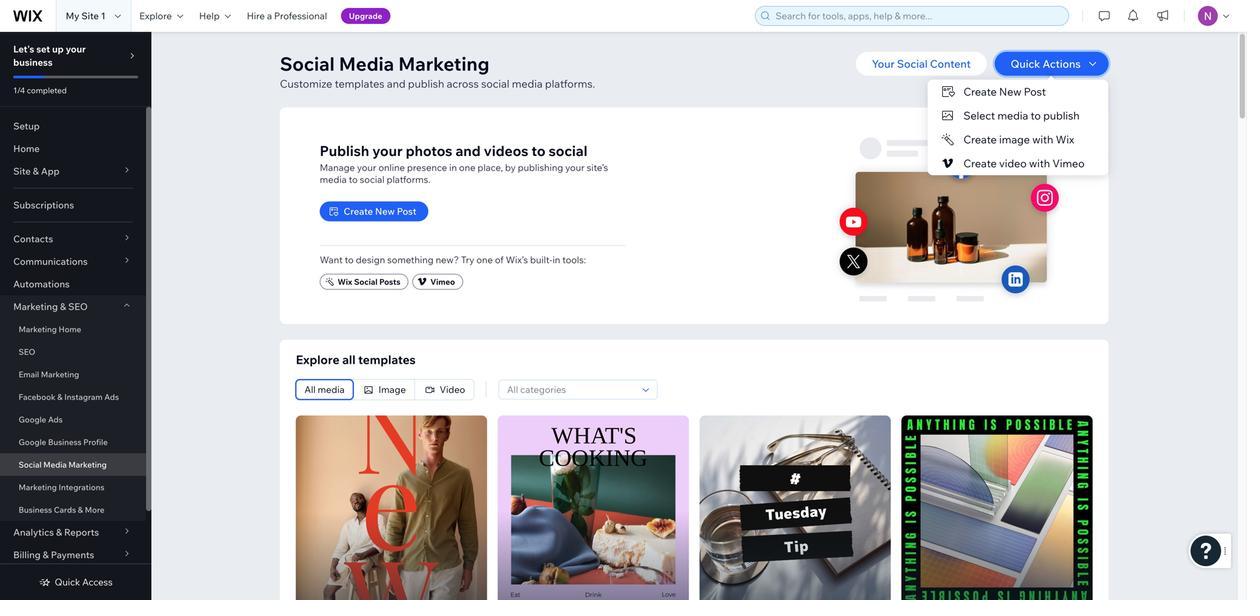 Task type: describe. For each thing, give the bounding box(es) containing it.
up
[[52, 43, 64, 55]]

create up select
[[964, 85, 997, 98]]

2 vertical spatial social
[[360, 174, 385, 185]]

select media to publish
[[964, 109, 1080, 122]]

vimeo inside list box
[[1053, 157, 1085, 170]]

actions
[[1043, 57, 1081, 70]]

seo link
[[0, 341, 146, 363]]

videos
[[484, 142, 529, 160]]

list box containing create new post
[[928, 80, 1109, 175]]

billing
[[13, 549, 41, 561]]

& for seo
[[60, 301, 66, 313]]

your left site's
[[566, 162, 585, 173]]

all
[[342, 352, 356, 367]]

marketing & seo
[[13, 301, 88, 313]]

site inside dropdown button
[[13, 165, 31, 177]]

my site 1
[[66, 10, 106, 22]]

cards
[[54, 505, 76, 515]]

vimeo button
[[413, 274, 463, 290]]

automations link
[[0, 273, 146, 296]]

contacts button
[[0, 228, 146, 250]]

Search for tools, apps, help & more... field
[[772, 7, 1065, 25]]

my
[[66, 10, 79, 22]]

create new post inside list box
[[964, 85, 1046, 98]]

post inside button
[[397, 206, 417, 217]]

manage
[[320, 162, 355, 173]]

image button
[[354, 380, 415, 400]]

social inside social media marketing customize templates and publish across social media platforms.
[[481, 77, 510, 90]]

0 horizontal spatial seo
[[19, 347, 35, 357]]

quick actions button
[[995, 52, 1109, 76]]

all
[[305, 384, 316, 396]]

your
[[872, 57, 895, 70]]

media inside button
[[318, 384, 345, 396]]

marketing up business cards & more
[[19, 483, 57, 493]]

media up image
[[998, 109, 1029, 122]]

create inside create new post button
[[344, 206, 373, 217]]

billing & payments
[[13, 549, 94, 561]]

upgrade button
[[341, 8, 390, 24]]

customize
[[280, 77, 333, 90]]

& for payments
[[43, 549, 49, 561]]

profile
[[83, 437, 108, 447]]

marketing up integrations
[[69, 460, 107, 470]]

billing & payments button
[[0, 544, 146, 567]]

analytics & reports
[[13, 527, 99, 538]]

wix social posts button
[[320, 274, 409, 290]]

media inside social media marketing customize templates and publish across social media platforms.
[[512, 77, 543, 90]]

want to design something new? try one of wix's built-in tools:
[[320, 254, 586, 266]]

publish
[[320, 142, 369, 160]]

new inside list box
[[1000, 85, 1022, 98]]

all media button
[[296, 380, 353, 400]]

quick access
[[55, 577, 113, 588]]

photos
[[406, 142, 453, 160]]

post inside list box
[[1024, 85, 1046, 98]]

something
[[387, 254, 434, 266]]

1/4
[[13, 85, 25, 95]]

business inside google business profile "link"
[[48, 437, 82, 447]]

to up publishing
[[532, 142, 546, 160]]

create video with vimeo
[[964, 157, 1085, 170]]

app
[[41, 165, 60, 177]]

let's set up your business
[[13, 43, 86, 68]]

set
[[36, 43, 50, 55]]

automations
[[13, 278, 70, 290]]

design
[[356, 254, 385, 266]]

& for reports
[[56, 527, 62, 538]]

payments
[[51, 549, 94, 561]]

social media marketing customize templates and publish across social media platforms.
[[280, 52, 595, 90]]

platforms. inside social media marketing customize templates and publish across social media platforms.
[[545, 77, 595, 90]]

a
[[267, 10, 272, 22]]

marketing integrations link
[[0, 476, 146, 499]]

explore for explore
[[139, 10, 172, 22]]

place,
[[478, 162, 503, 173]]

hire a professional link
[[239, 0, 335, 32]]

your social content
[[872, 57, 971, 70]]

facebook & instagram ads link
[[0, 386, 146, 409]]

marketing inside popup button
[[13, 301, 58, 313]]

templates inside social media marketing customize templates and publish across social media platforms.
[[335, 77, 385, 90]]

media inside publish your photos and videos to social manage your online presence in one place, by publishing your site's media to social platforms.
[[320, 174, 347, 185]]

0 horizontal spatial home
[[13, 143, 40, 154]]

1 horizontal spatial in
[[553, 254, 561, 266]]

more
[[85, 505, 105, 515]]

image
[[379, 384, 406, 396]]

publish inside social media marketing customize templates and publish across social media platforms.
[[408, 77, 444, 90]]

facebook & instagram ads
[[19, 392, 119, 402]]

communications button
[[0, 250, 146, 273]]

video button
[[415, 380, 474, 400]]

your social content button
[[856, 52, 987, 76]]

All categories field
[[503, 381, 639, 399]]

business cards & more link
[[0, 499, 146, 521]]

business inside business cards & more link
[[19, 505, 52, 515]]

1 horizontal spatial site
[[81, 10, 99, 22]]

quick actions
[[1011, 57, 1081, 70]]

quick access button
[[39, 577, 113, 589]]

create left video
[[964, 157, 997, 170]]

in inside publish your photos and videos to social manage your online presence in one place, by publishing your site's media to social platforms.
[[449, 162, 457, 173]]

your left online
[[357, 162, 377, 173]]

integrations
[[59, 483, 104, 493]]

built-
[[530, 254, 553, 266]]

completed
[[27, 85, 67, 95]]

create new post button
[[320, 202, 429, 222]]

select
[[964, 109, 996, 122]]

business
[[13, 56, 53, 68]]

analytics
[[13, 527, 54, 538]]

1 vertical spatial templates
[[358, 352, 416, 367]]

email
[[19, 370, 39, 380]]

across
[[447, 77, 479, 90]]

quick for quick actions
[[1011, 57, 1041, 70]]

vimeo inside "button"
[[431, 277, 455, 287]]

1 vertical spatial publish
[[1044, 109, 1080, 122]]

explore for explore all templates
[[296, 352, 340, 367]]

reports
[[64, 527, 99, 538]]

subscriptions link
[[0, 194, 146, 217]]

0 vertical spatial ads
[[104, 392, 119, 402]]

upgrade
[[349, 11, 382, 21]]

marketing home link
[[0, 318, 146, 341]]

with for wix
[[1033, 133, 1054, 146]]

social inside social media marketing link
[[19, 460, 42, 470]]

1 vertical spatial home
[[59, 325, 81, 334]]

marketing & seo button
[[0, 296, 146, 318]]



Task type: locate. For each thing, give the bounding box(es) containing it.
1 vertical spatial one
[[477, 254, 493, 266]]

content
[[930, 57, 971, 70]]

0 vertical spatial media
[[339, 52, 394, 75]]

marketing inside social media marketing customize templates and publish across social media platforms.
[[399, 52, 490, 75]]

to right want at the left top
[[345, 254, 354, 266]]

video
[[440, 384, 465, 396]]

home
[[13, 143, 40, 154], [59, 325, 81, 334]]

1 vertical spatial and
[[456, 142, 481, 160]]

0 horizontal spatial media
[[43, 460, 67, 470]]

1 vertical spatial wix
[[338, 277, 352, 287]]

setup
[[13, 120, 40, 132]]

0 vertical spatial publish
[[408, 77, 444, 90]]

facebook
[[19, 392, 56, 402]]

access
[[82, 577, 113, 588]]

wix social posts
[[338, 277, 401, 287]]

home link
[[0, 138, 146, 160]]

new?
[[436, 254, 459, 266]]

and inside publish your photos and videos to social manage your online presence in one place, by publishing your site's media to social platforms.
[[456, 142, 481, 160]]

communications
[[13, 256, 88, 267]]

media inside social media marketing customize templates and publish across social media platforms.
[[339, 52, 394, 75]]

new inside create new post button
[[375, 206, 395, 217]]

try
[[461, 254, 475, 266]]

post down online
[[397, 206, 417, 217]]

explore up all media
[[296, 352, 340, 367]]

platforms.
[[545, 77, 595, 90], [387, 174, 431, 185]]

quick inside button
[[1011, 57, 1041, 70]]

1 vertical spatial media
[[43, 460, 67, 470]]

one
[[459, 162, 476, 173], [477, 254, 493, 266]]

google down google ads at left
[[19, 437, 46, 447]]

1 vertical spatial ads
[[48, 415, 63, 425]]

0 vertical spatial post
[[1024, 85, 1046, 98]]

create new post up select media to publish
[[964, 85, 1046, 98]]

0 horizontal spatial social
[[360, 174, 385, 185]]

& right facebook
[[57, 392, 63, 402]]

site & app
[[13, 165, 60, 177]]

templates up image button
[[358, 352, 416, 367]]

& inside popup button
[[60, 301, 66, 313]]

publish
[[408, 77, 444, 90], [1044, 109, 1080, 122]]

marketing up the facebook & instagram ads
[[41, 370, 79, 380]]

post up select media to publish
[[1024, 85, 1046, 98]]

1 horizontal spatial home
[[59, 325, 81, 334]]

google for google business profile
[[19, 437, 46, 447]]

video
[[1000, 157, 1027, 170]]

1 horizontal spatial quick
[[1011, 57, 1041, 70]]

1 vertical spatial in
[[553, 254, 561, 266]]

templates right customize
[[335, 77, 385, 90]]

0 horizontal spatial explore
[[139, 10, 172, 22]]

& left app
[[33, 165, 39, 177]]

0 horizontal spatial and
[[387, 77, 406, 90]]

0 horizontal spatial one
[[459, 162, 476, 173]]

site
[[81, 10, 99, 22], [13, 165, 31, 177]]

email marketing link
[[0, 363, 146, 386]]

1 vertical spatial site
[[13, 165, 31, 177]]

marketing home
[[19, 325, 81, 334]]

seo down automations 'link'
[[68, 301, 88, 313]]

media up marketing integrations
[[43, 460, 67, 470]]

1 vertical spatial vimeo
[[431, 277, 455, 287]]

instagram
[[64, 392, 103, 402]]

with right video
[[1030, 157, 1051, 170]]

1 horizontal spatial ads
[[104, 392, 119, 402]]

business
[[48, 437, 82, 447], [19, 505, 52, 515]]

0 vertical spatial vimeo
[[1053, 157, 1085, 170]]

1 horizontal spatial and
[[456, 142, 481, 160]]

ads
[[104, 392, 119, 402], [48, 415, 63, 425]]

1 horizontal spatial media
[[339, 52, 394, 75]]

publish up create image with wix
[[1044, 109, 1080, 122]]

1 horizontal spatial wix
[[1056, 133, 1075, 146]]

0 vertical spatial explore
[[139, 10, 172, 22]]

platforms. inside publish your photos and videos to social manage your online presence in one place, by publishing your site's media to social platforms.
[[387, 174, 431, 185]]

business up social media marketing
[[48, 437, 82, 447]]

1 vertical spatial create new post
[[344, 206, 417, 217]]

posts
[[380, 277, 401, 287]]

create
[[964, 85, 997, 98], [964, 133, 997, 146], [964, 157, 997, 170], [344, 206, 373, 217]]

site left app
[[13, 165, 31, 177]]

0 vertical spatial social
[[481, 77, 510, 90]]

marketing down marketing & seo
[[19, 325, 57, 334]]

new down online
[[375, 206, 395, 217]]

& down automations 'link'
[[60, 301, 66, 313]]

in right presence on the left of page
[[449, 162, 457, 173]]

0 horizontal spatial platforms.
[[387, 174, 431, 185]]

media inside sidebar element
[[43, 460, 67, 470]]

setup link
[[0, 115, 146, 138]]

explore right 1
[[139, 10, 172, 22]]

create new post down online
[[344, 206, 417, 217]]

email marketing
[[19, 370, 79, 380]]

0 horizontal spatial vimeo
[[431, 277, 455, 287]]

with for vimeo
[[1030, 157, 1051, 170]]

professional
[[274, 10, 327, 22]]

0 vertical spatial platforms.
[[545, 77, 595, 90]]

0 horizontal spatial publish
[[408, 77, 444, 90]]

& right billing
[[43, 549, 49, 561]]

1 vertical spatial seo
[[19, 347, 35, 357]]

social media marketing link
[[0, 454, 146, 476]]

your
[[66, 43, 86, 55], [373, 142, 403, 160], [357, 162, 377, 173], [566, 162, 585, 173]]

of
[[495, 254, 504, 266]]

1 google from the top
[[19, 415, 46, 425]]

1 horizontal spatial new
[[1000, 85, 1022, 98]]

1 vertical spatial quick
[[55, 577, 80, 588]]

social inside your social content button
[[897, 57, 928, 70]]

& for instagram
[[57, 392, 63, 402]]

0 vertical spatial wix
[[1056, 133, 1075, 146]]

create down select
[[964, 133, 997, 146]]

to down manage at the top of the page
[[349, 174, 358, 185]]

publish left the across
[[408, 77, 444, 90]]

social right your
[[897, 57, 928, 70]]

media
[[512, 77, 543, 90], [998, 109, 1029, 122], [320, 174, 347, 185], [318, 384, 345, 396]]

media right all
[[318, 384, 345, 396]]

0 horizontal spatial wix
[[338, 277, 352, 287]]

1 horizontal spatial one
[[477, 254, 493, 266]]

create new post inside button
[[344, 206, 417, 217]]

quick inside quick access button
[[55, 577, 80, 588]]

0 horizontal spatial ads
[[48, 415, 63, 425]]

media for social media marketing customize templates and publish across social media platforms.
[[339, 52, 394, 75]]

wix
[[1056, 133, 1075, 146], [338, 277, 352, 287]]

vimeo down 'new?'
[[431, 277, 455, 287]]

social down online
[[360, 174, 385, 185]]

quick for quick access
[[55, 577, 80, 588]]

quick left actions at the right top
[[1011, 57, 1041, 70]]

your up online
[[373, 142, 403, 160]]

one inside publish your photos and videos to social manage your online presence in one place, by publishing your site's media to social platforms.
[[459, 162, 476, 173]]

quick
[[1011, 57, 1041, 70], [55, 577, 80, 588]]

seo up email
[[19, 347, 35, 357]]

wix down want at the left top
[[338, 277, 352, 287]]

& for app
[[33, 165, 39, 177]]

publish your photos and videos to social manage your online presence in one place, by publishing your site's media to social platforms.
[[320, 142, 608, 185]]

online
[[379, 162, 405, 173]]

0 vertical spatial home
[[13, 143, 40, 154]]

1 vertical spatial google
[[19, 437, 46, 447]]

0 vertical spatial with
[[1033, 133, 1054, 146]]

1/4 completed
[[13, 85, 67, 95]]

0 vertical spatial site
[[81, 10, 99, 22]]

google ads
[[19, 415, 63, 425]]

and
[[387, 77, 406, 90], [456, 142, 481, 160]]

create down manage at the top of the page
[[344, 206, 373, 217]]

1 horizontal spatial publish
[[1044, 109, 1080, 122]]

hire a professional
[[247, 10, 327, 22]]

2 horizontal spatial social
[[549, 142, 588, 160]]

social
[[280, 52, 335, 75], [897, 57, 928, 70], [354, 277, 378, 287], [19, 460, 42, 470]]

tools:
[[563, 254, 586, 266]]

and inside social media marketing customize templates and publish across social media platforms.
[[387, 77, 406, 90]]

1 vertical spatial explore
[[296, 352, 340, 367]]

publishing
[[518, 162, 563, 173]]

help
[[199, 10, 220, 22]]

0 vertical spatial google
[[19, 415, 46, 425]]

marketing down automations
[[13, 301, 58, 313]]

explore all templates
[[296, 352, 416, 367]]

with
[[1033, 133, 1054, 146], [1030, 157, 1051, 170]]

1 horizontal spatial seo
[[68, 301, 88, 313]]

list box
[[928, 80, 1109, 175]]

one left place,
[[459, 162, 476, 173]]

& left 'more'
[[78, 505, 83, 515]]

presence
[[407, 162, 447, 173]]

media for social media marketing
[[43, 460, 67, 470]]

your inside let's set up your business
[[66, 43, 86, 55]]

media down upgrade button
[[339, 52, 394, 75]]

0 horizontal spatial new
[[375, 206, 395, 217]]

1 vertical spatial business
[[19, 505, 52, 515]]

all media
[[305, 384, 345, 396]]

1 vertical spatial new
[[375, 206, 395, 217]]

google ads link
[[0, 409, 146, 431]]

social up marketing integrations
[[19, 460, 42, 470]]

site & app button
[[0, 160, 146, 183]]

social up customize
[[280, 52, 335, 75]]

0 horizontal spatial create new post
[[344, 206, 417, 217]]

0 vertical spatial in
[[449, 162, 457, 173]]

social down design
[[354, 277, 378, 287]]

to inside list box
[[1031, 109, 1041, 122]]

one left of
[[477, 254, 493, 266]]

ads up google business profile
[[48, 415, 63, 425]]

marketing up the across
[[399, 52, 490, 75]]

1
[[101, 10, 106, 22]]

google inside "link"
[[19, 437, 46, 447]]

social inside social media marketing customize templates and publish across social media platforms.
[[280, 52, 335, 75]]

want
[[320, 254, 343, 266]]

marketing integrations
[[19, 483, 104, 493]]

& down business cards & more
[[56, 527, 62, 538]]

0 vertical spatial new
[[1000, 85, 1022, 98]]

vimeo down create image with wix
[[1053, 157, 1085, 170]]

social right the across
[[481, 77, 510, 90]]

0 horizontal spatial post
[[397, 206, 417, 217]]

google business profile
[[19, 437, 108, 447]]

home down marketing & seo popup button on the left of the page
[[59, 325, 81, 334]]

by
[[505, 162, 516, 173]]

1 vertical spatial social
[[549, 142, 588, 160]]

google
[[19, 415, 46, 425], [19, 437, 46, 447]]

0 horizontal spatial quick
[[55, 577, 80, 588]]

0 vertical spatial create new post
[[964, 85, 1046, 98]]

seo inside popup button
[[68, 301, 88, 313]]

hire
[[247, 10, 265, 22]]

&
[[33, 165, 39, 177], [60, 301, 66, 313], [57, 392, 63, 402], [78, 505, 83, 515], [56, 527, 62, 538], [43, 549, 49, 561]]

0 vertical spatial seo
[[68, 301, 88, 313]]

wix up create video with vimeo
[[1056, 133, 1075, 146]]

site left 1
[[81, 10, 99, 22]]

google business profile link
[[0, 431, 146, 454]]

1 horizontal spatial post
[[1024, 85, 1046, 98]]

subscriptions
[[13, 199, 74, 211]]

business cards & more
[[19, 505, 105, 515]]

new up select media to publish
[[1000, 85, 1022, 98]]

1 horizontal spatial create new post
[[964, 85, 1046, 98]]

1 vertical spatial platforms.
[[387, 174, 431, 185]]

1 horizontal spatial platforms.
[[545, 77, 595, 90]]

site's
[[587, 162, 608, 173]]

1 horizontal spatial social
[[481, 77, 510, 90]]

ads right "instagram"
[[104, 392, 119, 402]]

sidebar element
[[0, 32, 151, 601]]

let's
[[13, 43, 34, 55]]

0 vertical spatial business
[[48, 437, 82, 447]]

google for google ads
[[19, 415, 46, 425]]

1 vertical spatial post
[[397, 206, 417, 217]]

to up create image with wix
[[1031, 109, 1041, 122]]

1 horizontal spatial vimeo
[[1053, 157, 1085, 170]]

contacts
[[13, 233, 53, 245]]

social inside wix social posts button
[[354, 277, 378, 287]]

1 vertical spatial with
[[1030, 157, 1051, 170]]

with right image
[[1033, 133, 1054, 146]]

1 horizontal spatial explore
[[296, 352, 340, 367]]

media right the across
[[512, 77, 543, 90]]

google down facebook
[[19, 415, 46, 425]]

new
[[1000, 85, 1022, 98], [375, 206, 395, 217]]

0 vertical spatial templates
[[335, 77, 385, 90]]

0 horizontal spatial in
[[449, 162, 457, 173]]

home down setup
[[13, 143, 40, 154]]

wix inside wix social posts button
[[338, 277, 352, 287]]

quick down billing & payments dropdown button
[[55, 577, 80, 588]]

0 vertical spatial quick
[[1011, 57, 1041, 70]]

in left tools:
[[553, 254, 561, 266]]

your right up
[[66, 43, 86, 55]]

help button
[[191, 0, 239, 32]]

2 google from the top
[[19, 437, 46, 447]]

social
[[481, 77, 510, 90], [549, 142, 588, 160], [360, 174, 385, 185]]

marketing
[[399, 52, 490, 75], [13, 301, 58, 313], [19, 325, 57, 334], [41, 370, 79, 380], [69, 460, 107, 470], [19, 483, 57, 493]]

0 horizontal spatial site
[[13, 165, 31, 177]]

in
[[449, 162, 457, 173], [553, 254, 561, 266]]

image
[[1000, 133, 1030, 146]]

0 vertical spatial and
[[387, 77, 406, 90]]

social up publishing
[[549, 142, 588, 160]]

analytics & reports button
[[0, 521, 146, 544]]

business up analytics
[[19, 505, 52, 515]]

media down manage at the top of the page
[[320, 174, 347, 185]]

0 vertical spatial one
[[459, 162, 476, 173]]



Task type: vqa. For each thing, say whether or not it's contained in the screenshot.
Use built-in tools for refunds and disputes
no



